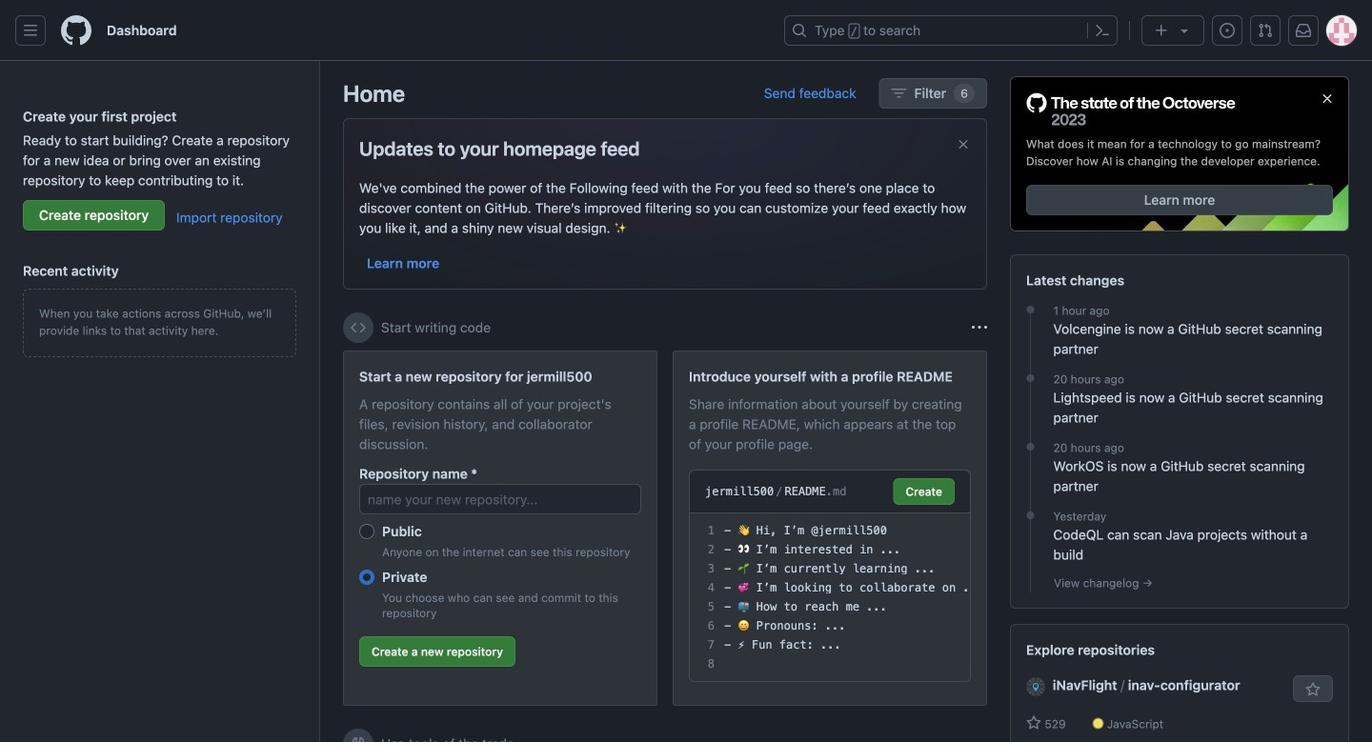 Task type: locate. For each thing, give the bounding box(es) containing it.
dot fill image
[[1023, 508, 1039, 523]]

None radio
[[359, 524, 375, 540], [359, 570, 375, 585], [359, 524, 375, 540], [359, 570, 375, 585]]

0 vertical spatial dot fill image
[[1023, 302, 1039, 318]]

1 vertical spatial dot fill image
[[1023, 371, 1039, 386]]

code image
[[351, 320, 366, 336]]

command palette image
[[1095, 23, 1111, 38]]

explore element
[[1011, 76, 1350, 743]]

git pull request image
[[1258, 23, 1274, 38]]

2 vertical spatial dot fill image
[[1023, 440, 1039, 455]]

github logo image
[[1027, 92, 1236, 128]]

name your new repository... text field
[[359, 484, 642, 515]]

homepage image
[[61, 15, 92, 46]]

none submit inside introduce yourself with a profile readme element
[[894, 479, 955, 505]]

None submit
[[894, 479, 955, 505]]

3 dot fill image from the top
[[1023, 440, 1039, 455]]

issue opened image
[[1220, 23, 1236, 38]]

x image
[[956, 137, 971, 152]]

dot fill image
[[1023, 302, 1039, 318], [1023, 371, 1039, 386], [1023, 440, 1039, 455]]

explore repositories navigation
[[1011, 625, 1350, 743]]

star image
[[1027, 716, 1042, 731]]

plus image
[[1154, 23, 1170, 38]]



Task type: describe. For each thing, give the bounding box(es) containing it.
why am i seeing this? image
[[972, 320, 988, 336]]

introduce yourself with a profile readme element
[[673, 351, 988, 706]]

start a new repository element
[[343, 351, 658, 706]]

tools image
[[351, 737, 366, 743]]

1 dot fill image from the top
[[1023, 302, 1039, 318]]

2 dot fill image from the top
[[1023, 371, 1039, 386]]

star this repository image
[[1306, 683, 1321, 698]]

close image
[[1320, 91, 1336, 106]]

filter image
[[892, 86, 907, 101]]

@inavflight profile image
[[1027, 678, 1046, 697]]

notifications image
[[1297, 23, 1312, 38]]

triangle down image
[[1177, 23, 1193, 38]]



Task type: vqa. For each thing, say whether or not it's contained in the screenshot.
light bulb Icon
no



